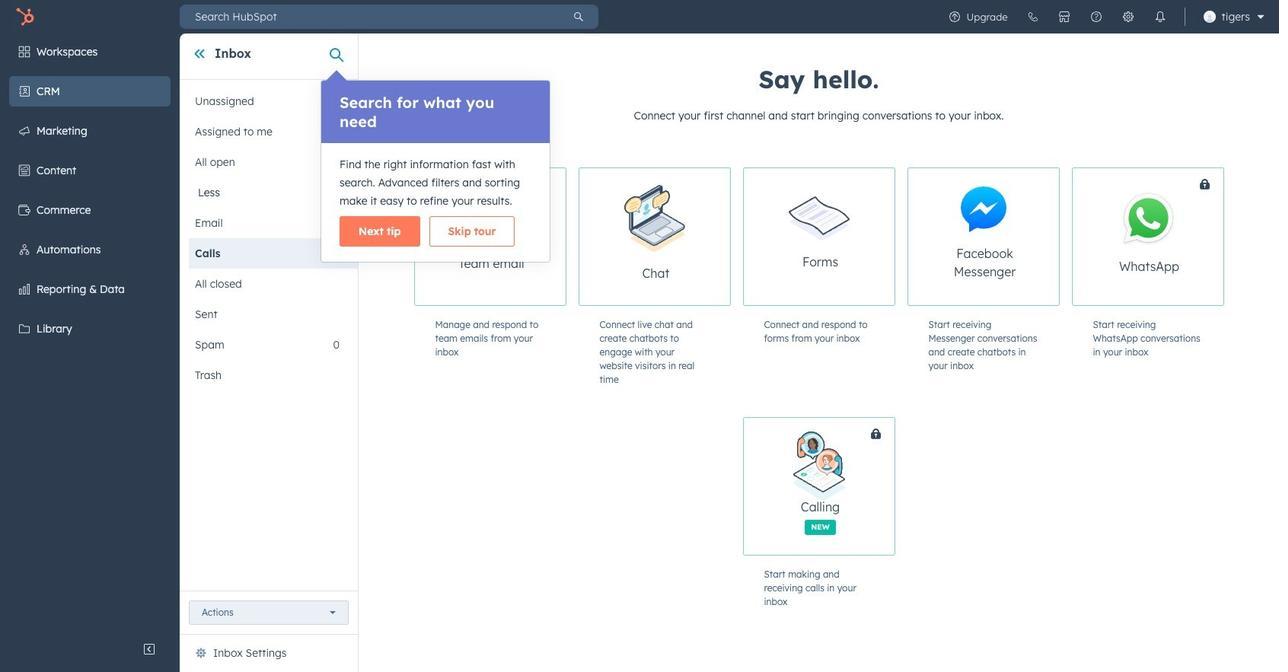 Task type: vqa. For each thing, say whether or not it's contained in the screenshot.
Search HubSpot search box
yes



Task type: locate. For each thing, give the bounding box(es) containing it.
marketplaces image
[[1059, 11, 1071, 23]]

1 horizontal spatial menu
[[939, 0, 1271, 34]]

None checkbox
[[414, 168, 566, 306], [579, 168, 731, 306], [743, 168, 896, 306], [1072, 168, 1280, 306], [743, 417, 952, 556], [414, 168, 566, 306], [579, 168, 731, 306], [743, 168, 896, 306], [1072, 168, 1280, 306], [743, 417, 952, 556]]

menu
[[939, 0, 1271, 34], [0, 34, 180, 635]]

notifications image
[[1155, 11, 1167, 23]]

None checkbox
[[908, 168, 1060, 306]]



Task type: describe. For each thing, give the bounding box(es) containing it.
Search HubSpot search field
[[180, 5, 559, 29]]

help image
[[1091, 11, 1103, 23]]

howard n/a image
[[1204, 11, 1216, 23]]

settings image
[[1123, 11, 1135, 23]]

0 horizontal spatial menu
[[0, 34, 180, 635]]



